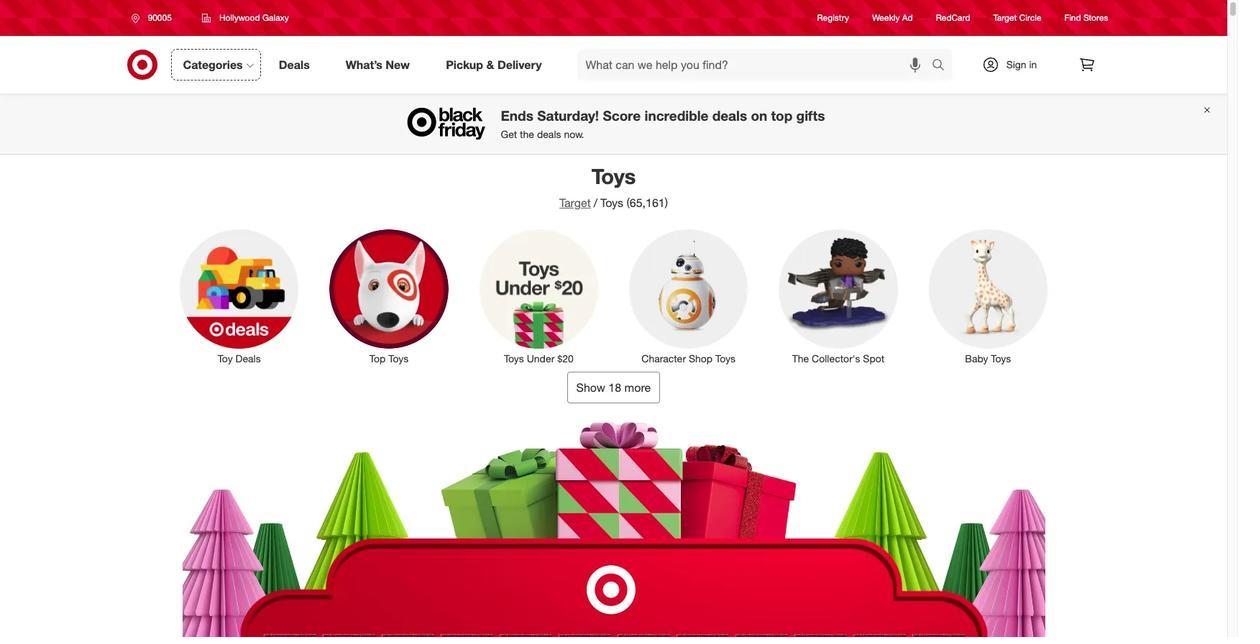 Task type: vqa. For each thing, say whether or not it's contained in the screenshot.
the leftmost WHEN PURCHASED ONLINE BUY 1, GET 1 30% OFF PRO AND COLLEGE TEAM LICENSED ITEMS
no



Task type: describe. For each thing, give the bounding box(es) containing it.
get
[[501, 128, 517, 140]]

baby toys link
[[919, 227, 1058, 366]]

under
[[527, 352, 555, 364]]

toys under $20
[[504, 352, 574, 364]]

redcard link
[[936, 12, 971, 24]]

1 vertical spatial deals
[[537, 128, 561, 140]]

/
[[594, 196, 598, 210]]

character shop toys
[[642, 352, 736, 364]]

pickup
[[446, 57, 483, 72]]

collector's
[[812, 352, 861, 364]]

categories
[[183, 57, 243, 72]]

more
[[625, 380, 651, 395]]

sign in link
[[970, 49, 1060, 81]]

toys left under
[[504, 352, 524, 364]]

spot
[[863, 352, 885, 364]]

target circle link
[[994, 12, 1042, 24]]

toy deals
[[218, 352, 261, 364]]

search
[[925, 59, 960, 73]]

sign in
[[1007, 58, 1038, 70]]

90005 button
[[122, 5, 187, 31]]

the collector's spot link
[[770, 227, 908, 366]]

the
[[520, 128, 534, 140]]

registry
[[818, 13, 850, 23]]

What can we help you find? suggestions appear below search field
[[577, 49, 936, 81]]

galaxy
[[263, 12, 289, 23]]

what's new
[[346, 57, 410, 72]]

incredible
[[645, 108, 709, 124]]

pickup & delivery
[[446, 57, 542, 72]]

target inside target circle link
[[994, 13, 1017, 23]]

registry link
[[818, 12, 850, 24]]

weekly ad link
[[873, 12, 913, 24]]

show
[[577, 380, 606, 395]]

weekly
[[873, 13, 900, 23]]

toys right shop
[[716, 352, 736, 364]]

hollywood galaxy
[[219, 12, 289, 23]]

ad
[[903, 13, 913, 23]]

new
[[386, 57, 410, 72]]

toys up / at the top of the page
[[592, 163, 636, 189]]

delivery
[[498, 57, 542, 72]]

the
[[793, 352, 809, 364]]

ends
[[501, 108, 534, 124]]

find
[[1065, 13, 1082, 23]]

target inside toys target / toys (65,161)
[[560, 196, 591, 210]]



Task type: locate. For each thing, give the bounding box(es) containing it.
toys under $20 link
[[470, 227, 608, 366]]

ends saturday! score incredible deals on top gifts get the deals now.
[[501, 108, 825, 140]]

deals inside 'link'
[[279, 57, 310, 72]]

the collector's spot
[[793, 352, 885, 364]]

deals
[[713, 108, 748, 124], [537, 128, 561, 140]]

show 18 more button
[[567, 372, 661, 403]]

toys target / toys (65,161)
[[560, 163, 668, 210]]

saturday!
[[537, 108, 599, 124]]

deals link
[[267, 49, 328, 81]]

target
[[994, 13, 1017, 23], [560, 196, 591, 210]]

0 vertical spatial deals
[[713, 108, 748, 124]]

target circle
[[994, 13, 1042, 23]]

categories link
[[171, 49, 261, 81]]

deals right the the at the left of the page
[[537, 128, 561, 140]]

score
[[603, 108, 641, 124]]

&
[[487, 57, 495, 72]]

redcard
[[936, 13, 971, 23]]

hollywood galaxy button
[[193, 5, 298, 31]]

1 horizontal spatial deals
[[279, 57, 310, 72]]

0 horizontal spatial target
[[560, 196, 591, 210]]

find stores link
[[1065, 12, 1109, 24]]

deals left on
[[713, 108, 748, 124]]

weekly ad
[[873, 13, 913, 23]]

top
[[370, 352, 386, 364]]

1 vertical spatial target
[[560, 196, 591, 210]]

top toys
[[370, 352, 409, 364]]

toys right top
[[389, 352, 409, 364]]

toys
[[592, 163, 636, 189], [601, 196, 624, 210], [389, 352, 409, 364], [504, 352, 524, 364], [716, 352, 736, 364], [992, 352, 1012, 364]]

(65,161)
[[627, 196, 668, 210]]

pickup & delivery link
[[434, 49, 560, 81]]

on
[[751, 108, 768, 124]]

0 horizontal spatial deals
[[537, 128, 561, 140]]

deals down galaxy
[[279, 57, 310, 72]]

1 horizontal spatial deals
[[713, 108, 748, 124]]

sign
[[1007, 58, 1027, 70]]

in
[[1030, 58, 1038, 70]]

top toys link
[[320, 227, 458, 366]]

baby
[[966, 352, 989, 364]]

toy deals link
[[170, 227, 308, 366]]

toys right / at the top of the page
[[601, 196, 624, 210]]

target link
[[560, 196, 591, 210]]

target left circle
[[994, 13, 1017, 23]]

toy
[[218, 352, 233, 364]]

top
[[771, 108, 793, 124]]

deals right toy
[[236, 352, 261, 364]]

baby toys
[[966, 352, 1012, 364]]

character shop toys link
[[620, 227, 758, 366]]

$20
[[558, 352, 574, 364]]

1 vertical spatial deals
[[236, 352, 261, 364]]

hollywood
[[219, 12, 260, 23]]

now.
[[564, 128, 584, 140]]

character
[[642, 352, 686, 364]]

gifts
[[797, 108, 825, 124]]

show 18 more
[[577, 380, 651, 395]]

what's new link
[[334, 49, 428, 81]]

1 horizontal spatial target
[[994, 13, 1017, 23]]

toys right baby
[[992, 352, 1012, 364]]

circle
[[1020, 13, 1042, 23]]

find stores
[[1065, 13, 1109, 23]]

what's
[[346, 57, 383, 72]]

0 horizontal spatial deals
[[236, 352, 261, 364]]

shop
[[689, 352, 713, 364]]

18
[[609, 380, 622, 395]]

0 vertical spatial deals
[[279, 57, 310, 72]]

0 vertical spatial target
[[994, 13, 1017, 23]]

stores
[[1084, 13, 1109, 23]]

target left / at the top of the page
[[560, 196, 591, 210]]

deals
[[279, 57, 310, 72], [236, 352, 261, 364]]

search button
[[925, 49, 960, 83]]

90005
[[148, 12, 172, 23]]



